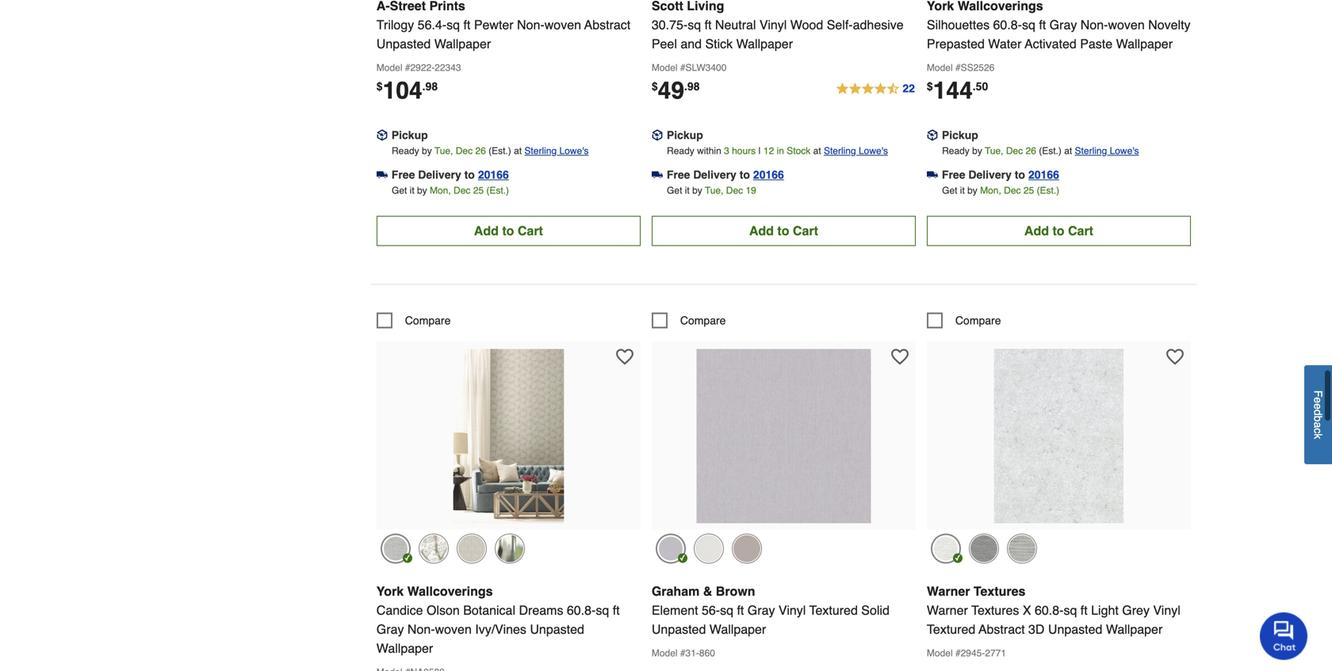 Task type: vqa. For each thing, say whether or not it's contained in the screenshot.
chevron right icon corresponding to Cleaning Supplies
no



Task type: locate. For each thing, give the bounding box(es) containing it.
2 get from the left
[[667, 145, 682, 156]]

textures up abstract
[[971, 563, 1019, 578]]

$ down model # na0580 on the bottom of page
[[376, 645, 383, 657]]

3d
[[1028, 582, 1045, 597]]

1 get it by mon, dec 25 (est.) from the left
[[392, 145, 509, 156]]

1 horizontal spatial dec
[[726, 145, 743, 156]]

1 get from the left
[[392, 145, 407, 156]]

model # na0580
[[376, 627, 445, 638]]

1 horizontal spatial $ 144 .50
[[927, 36, 988, 64]]

1 vertical spatial gray
[[376, 582, 404, 597]]

pickup image for get it by mon, dec 25 (est.)
[[376, 89, 388, 100]]

3 free delivery to from the left
[[942, 128, 1025, 141]]

1 e from the top
[[1312, 398, 1325, 404]]

model # 2945-2771
[[927, 608, 1006, 619]]

vinyl inside warner textures warner textures x 60.8-sq ft light grey vinyl textured abstract 3d unpasted wallpaper
[[1153, 563, 1181, 578]]

144 down model # ss2526 on the right of page
[[933, 36, 973, 64]]

pickup right pickup icon
[[942, 88, 978, 101]]

model
[[376, 22, 402, 33], [652, 22, 678, 33], [927, 22, 953, 33], [652, 608, 678, 619], [927, 608, 953, 619], [376, 627, 402, 638]]

2 compare from the left
[[680, 274, 726, 287]]

$ inside $ 65 .00
[[652, 645, 658, 657]]

2 horizontal spatial delivery
[[968, 128, 1012, 141]]

1 horizontal spatial pickup
[[667, 88, 703, 101]]

gray down the brown
[[748, 563, 775, 578]]

model up 49
[[652, 22, 678, 33]]

1 horizontal spatial add to cart
[[749, 183, 818, 198]]

sq inside warner textures warner textures x 60.8-sq ft light grey vinyl textured abstract 3d unpasted wallpaper
[[1064, 563, 1077, 578]]

3 add to cart from the left
[[1024, 183, 1093, 198]]

2 horizontal spatial dec
[[1004, 145, 1021, 156]]

textures up x
[[974, 544, 1026, 559]]

free
[[392, 128, 415, 141], [667, 128, 690, 141], [942, 128, 965, 141]]

2 sq from the left
[[720, 563, 733, 578]]

by
[[417, 145, 427, 156], [692, 145, 702, 156], [967, 145, 978, 156]]

get it by mon, dec 25 (est.) for 1st truck filled icon from left
[[392, 145, 509, 156]]

mon,
[[430, 145, 451, 156], [980, 145, 1001, 156]]

1 horizontal spatial actual price $144.50 element
[[927, 36, 988, 64]]

$ inside '$ 144 .00'
[[927, 645, 933, 657]]

1 pickup image from the left
[[376, 89, 388, 100]]

model left 2945- on the bottom right of the page
[[927, 608, 953, 619]]

.00 down 2945- on the bottom right of the page
[[973, 645, 988, 657]]

gray inside 'york wallcoverings candice olson botanical dreams 60.8-sq ft gray non-woven ivy/vines unpasted wallpaper'
[[376, 582, 404, 597]]

to
[[464, 128, 475, 141], [740, 128, 750, 141], [1015, 128, 1025, 141], [502, 183, 514, 198], [777, 183, 789, 198], [1053, 183, 1065, 198]]

1 horizontal spatial vinyl
[[1153, 563, 1181, 578]]

wallpaper down grey
[[1106, 582, 1163, 597]]

$ down model # 2945-2771
[[927, 645, 933, 657]]

ft
[[613, 563, 620, 578], [737, 563, 744, 578], [1081, 563, 1088, 578]]

1 mon, from the left
[[430, 145, 451, 156]]

botanical
[[463, 563, 515, 578]]

1 horizontal spatial gray image
[[656, 494, 686, 524]]

1 horizontal spatial cart
[[793, 183, 818, 198]]

2 warner from the top
[[927, 563, 968, 578]]

.50 down na0580
[[422, 645, 438, 657]]

0 horizontal spatial unpasted
[[530, 582, 584, 597]]

(est.)
[[486, 145, 509, 156], [1037, 145, 1060, 156]]

0 horizontal spatial sq
[[596, 563, 609, 578]]

$ down model # 2922-22343
[[376, 40, 383, 52]]

19
[[746, 145, 756, 156]]

0 horizontal spatial gray
[[376, 582, 404, 597]]

free for truck filled image
[[667, 128, 690, 141]]

chat invite button image
[[1260, 612, 1308, 661]]

0 horizontal spatial actual price $144.50 element
[[376, 641, 438, 669]]

1 free delivery to from the left
[[392, 128, 475, 141]]

.00 inside $ 65 .00
[[684, 645, 700, 657]]

model left na0580
[[376, 627, 402, 638]]

unpasted down dreams
[[530, 582, 584, 597]]

neutral image
[[457, 494, 487, 524]]

2 pickup from the left
[[667, 88, 703, 101]]

144
[[933, 36, 973, 64], [383, 641, 422, 669], [933, 641, 973, 669]]

144 down model # 2945-2771
[[933, 641, 973, 669]]

free delivery to for truck filled image
[[667, 128, 750, 141]]

vinyl
[[779, 563, 806, 578], [1153, 563, 1181, 578]]

1 horizontal spatial delivery
[[693, 128, 736, 141]]

0 horizontal spatial .00
[[684, 645, 700, 657]]

2 add to cart button from the left
[[652, 176, 916, 206]]

3 by from the left
[[967, 145, 978, 156]]

1 horizontal spatial sq
[[720, 563, 733, 578]]

0 horizontal spatial by
[[417, 145, 427, 156]]

1 horizontal spatial unpasted
[[652, 582, 706, 597]]

5014097087 element
[[376, 272, 451, 288]]

pickup
[[392, 88, 428, 101], [667, 88, 703, 101], [942, 88, 978, 101]]

ft left light on the bottom
[[1081, 563, 1088, 578]]

1 25 from the left
[[473, 145, 484, 156]]

1 horizontal spatial 60.8-
[[1035, 563, 1064, 578]]

.00 for 65
[[684, 645, 700, 657]]

3 pickup from the left
[[942, 88, 978, 101]]

0 horizontal spatial free delivery to
[[392, 128, 475, 141]]

3 it from the left
[[960, 145, 965, 156]]

1 (est.) from the left
[[486, 145, 509, 156]]

actual price $144.00 element
[[927, 641, 988, 669]]

0 horizontal spatial add
[[474, 183, 499, 198]]

off white image
[[419, 494, 449, 524]]

1 horizontal spatial compare
[[680, 274, 726, 287]]

2 horizontal spatial free
[[942, 128, 965, 141]]

actual price $144.50 element down model # na0580 on the bottom of page
[[376, 641, 438, 669]]

olson
[[427, 563, 460, 578]]

2 horizontal spatial free delivery to
[[942, 128, 1025, 141]]

actual price $144.50 element
[[927, 36, 988, 64], [376, 641, 438, 669]]

.98 down model # slw3400
[[684, 40, 700, 52]]

(est.) for 2nd truck filled icon from left
[[1037, 145, 1060, 156]]

.00 inside '$ 144 .00'
[[973, 645, 988, 657]]

sq left light on the bottom
[[1064, 563, 1077, 578]]

na0580
[[410, 627, 445, 638]]

0 vertical spatial .50
[[973, 40, 988, 52]]

1 horizontal spatial get
[[667, 145, 682, 156]]

$ 144 .50 down model # ss2526 on the right of page
[[927, 36, 988, 64]]

0 horizontal spatial 60.8-
[[567, 563, 596, 578]]

get for 2nd truck filled icon from left
[[942, 145, 957, 156]]

it for 2nd truck filled icon from left
[[960, 145, 965, 156]]

144 for model # ss2526
[[933, 36, 973, 64]]

1 vertical spatial .50
[[422, 645, 438, 657]]

compare inside "5001596751" element
[[955, 274, 1001, 287]]

model # 2922-22343
[[376, 22, 461, 33]]

1 horizontal spatial .00
[[973, 645, 988, 657]]

2 cart from the left
[[793, 183, 818, 198]]

ft inside 'york wallcoverings candice olson botanical dreams 60.8-sq ft gray non-woven ivy/vines unpasted wallpaper'
[[613, 563, 620, 578]]

2 dec from the left
[[726, 145, 743, 156]]

3 dec from the left
[[1004, 145, 1021, 156]]

0 vertical spatial $ 144 .50
[[927, 36, 988, 64]]

$ down model # slw3400
[[652, 40, 658, 52]]

model for model # slw3400
[[652, 22, 678, 33]]

0 horizontal spatial add to cart button
[[376, 176, 641, 206]]

woven
[[435, 582, 472, 597]]

gray down candice
[[376, 582, 404, 597]]

1 horizontal spatial wallpaper
[[710, 582, 766, 597]]

1 vinyl from the left
[[779, 563, 806, 578]]

1 .98 from the left
[[422, 40, 438, 52]]

1 vertical spatial textured
[[927, 582, 976, 597]]

get it by tue, dec 19
[[667, 145, 756, 156]]

0 horizontal spatial dec
[[454, 145, 471, 156]]

1 horizontal spatial add to cart button
[[652, 176, 916, 206]]

25
[[473, 145, 484, 156], [1024, 145, 1034, 156]]

wallpaper down the 56- on the bottom of the page
[[710, 582, 766, 597]]

0 horizontal spatial it
[[410, 145, 414, 156]]

1 horizontal spatial ft
[[737, 563, 744, 578]]

22343
[[435, 22, 461, 33]]

wallpaper
[[710, 582, 766, 597], [1106, 582, 1163, 597], [376, 601, 433, 616]]

3 get from the left
[[942, 145, 957, 156]]

0 horizontal spatial .50
[[422, 645, 438, 657]]

2945-
[[961, 608, 985, 619]]

textured left solid
[[809, 563, 858, 578]]

2 free from the left
[[667, 128, 690, 141]]

60.8- right x
[[1035, 563, 1064, 578]]

unpasted inside graham & brown element 56-sq ft gray vinyl textured solid unpasted wallpaper
[[652, 582, 706, 597]]

1 horizontal spatial textured
[[927, 582, 976, 597]]

delivery for truck filled image
[[693, 128, 736, 141]]

3 ft from the left
[[1081, 563, 1088, 578]]

pickup image
[[376, 89, 388, 100], [652, 89, 663, 100]]

2 horizontal spatial add
[[1024, 183, 1049, 198]]

2 e from the top
[[1312, 404, 1325, 410]]

2 mon, from the left
[[980, 145, 1001, 156]]

1 add to cart from the left
[[474, 183, 543, 198]]

add to cart
[[474, 183, 543, 198], [749, 183, 818, 198], [1024, 183, 1093, 198]]

1 horizontal spatial add
[[749, 183, 774, 198]]

.98
[[422, 40, 438, 52], [684, 40, 700, 52]]

0 horizontal spatial .98
[[422, 40, 438, 52]]

model left 31-
[[652, 608, 678, 619]]

compare
[[405, 274, 451, 287], [680, 274, 726, 287], [955, 274, 1001, 287]]

actual price $49.98 element
[[652, 36, 700, 64]]

vinyl inside graham & brown element 56-sq ft gray vinyl textured solid unpasted wallpaper
[[779, 563, 806, 578]]

model left ss2526
[[927, 22, 953, 33]]

$
[[376, 40, 383, 52], [652, 40, 658, 52], [927, 40, 933, 52], [376, 645, 383, 657], [652, 645, 658, 657], [927, 645, 933, 657]]

0 horizontal spatial (est.)
[[486, 145, 509, 156]]

.00 for 144
[[973, 645, 988, 657]]

warner up model # 2945-2771
[[927, 563, 968, 578]]

gray image
[[380, 494, 411, 524], [656, 494, 686, 524]]

.50 down ss2526
[[973, 40, 988, 52]]

1 horizontal spatial free delivery to
[[667, 128, 750, 141]]

2 delivery from the left
[[693, 128, 736, 141]]

0 horizontal spatial gray image
[[380, 494, 411, 524]]

.98 inside $ 104 .98
[[422, 40, 438, 52]]

e up the d
[[1312, 398, 1325, 404]]

york
[[376, 544, 404, 559]]

1 vertical spatial $ 144 .50
[[376, 641, 438, 669]]

delivery
[[418, 128, 461, 141], [693, 128, 736, 141], [968, 128, 1012, 141]]

0 horizontal spatial delivery
[[418, 128, 461, 141]]

60.8- right dreams
[[567, 563, 596, 578]]

2 unpasted from the left
[[652, 582, 706, 597]]

dark grey image
[[969, 494, 999, 524]]

1 by from the left
[[417, 145, 427, 156]]

warner down light grey image
[[927, 544, 970, 559]]

0 horizontal spatial compare
[[405, 274, 451, 287]]

unpasted down light on the bottom
[[1048, 582, 1102, 597]]

2 add to cart from the left
[[749, 183, 818, 198]]

3 compare from the left
[[955, 274, 1001, 287]]

144 for model # 2945-2771
[[933, 641, 973, 669]]

0 horizontal spatial pickup image
[[376, 89, 388, 100]]

sq
[[596, 563, 609, 578], [720, 563, 733, 578], [1064, 563, 1077, 578]]

sq inside graham & brown element 56-sq ft gray vinyl textured solid unpasted wallpaper
[[720, 563, 733, 578]]

1 vertical spatial actual price $144.50 element
[[376, 641, 438, 669]]

graham & brown element 56-sq ft gray vinyl textured solid unpasted wallpaper image
[[697, 309, 871, 483]]

unpasted inside warner textures warner textures x 60.8-sq ft light grey vinyl textured abstract 3d unpasted wallpaper
[[1048, 582, 1102, 597]]

e up b
[[1312, 404, 1325, 410]]

1 compare from the left
[[405, 274, 451, 287]]

2 horizontal spatial ft
[[1081, 563, 1088, 578]]

ss2526
[[961, 22, 995, 33]]

truck filled image
[[652, 129, 663, 140]]

.00
[[684, 645, 700, 657], [973, 645, 988, 657]]

1 vertical spatial warner
[[927, 563, 968, 578]]

2 by from the left
[[692, 145, 702, 156]]

gray image for 'off white' icon
[[380, 494, 411, 524]]

actual price $144.50 element down model # ss2526 on the right of page
[[927, 36, 988, 64]]

2 horizontal spatial add to cart
[[1024, 183, 1093, 198]]

2 .00 from the left
[[973, 645, 988, 657]]

add to cart button
[[376, 176, 641, 206], [652, 176, 916, 206], [927, 176, 1191, 206]]

2 horizontal spatial compare
[[955, 274, 1001, 287]]

cart
[[518, 183, 543, 198], [793, 183, 818, 198], [1068, 183, 1093, 198]]

pickup image up truck filled image
[[652, 89, 663, 100]]

1 horizontal spatial 25
[[1024, 145, 1034, 156]]

delivery for 2nd truck filled icon from left
[[968, 128, 1012, 141]]

3 unpasted from the left
[[1048, 582, 1102, 597]]

0 horizontal spatial textured
[[809, 563, 858, 578]]

ft down the brown
[[737, 563, 744, 578]]

0 horizontal spatial ft
[[613, 563, 620, 578]]

f e e d b a c k button
[[1304, 366, 1332, 465]]

1 horizontal spatial (est.)
[[1037, 145, 1060, 156]]

non-
[[408, 582, 435, 597]]

1 horizontal spatial get it by mon, dec 25 (est.)
[[942, 145, 1060, 156]]

warner
[[927, 544, 970, 559], [927, 563, 968, 578]]

york wallcoverings candice olson botanical dreams 60.8-sq ft gray non-woven ivy/vines unpasted wallpaper image
[[421, 309, 596, 483]]

.50
[[973, 40, 988, 52], [422, 645, 438, 657]]

2 pickup image from the left
[[652, 89, 663, 100]]

model up '104'
[[376, 22, 402, 33]]

2 (est.) from the left
[[1037, 145, 1060, 156]]

1 horizontal spatial gray
[[748, 563, 775, 578]]

wallpaper inside 'york wallcoverings candice olson botanical dreams 60.8-sq ft gray non-woven ivy/vines unpasted wallpaper'
[[376, 601, 433, 616]]

free delivery to
[[392, 128, 475, 141], [667, 128, 750, 141], [942, 128, 1025, 141]]

$ 144 .50
[[927, 36, 988, 64], [376, 641, 438, 669]]

pickup image
[[927, 89, 938, 100]]

model for model # 2922-22343
[[376, 22, 402, 33]]

gray
[[748, 563, 775, 578], [376, 582, 404, 597]]

0 horizontal spatial get
[[392, 145, 407, 156]]

.00 down 31-
[[684, 645, 700, 657]]

1 horizontal spatial .98
[[684, 40, 700, 52]]

add
[[474, 183, 499, 198], [749, 183, 774, 198], [1024, 183, 1049, 198]]

unpasted
[[530, 582, 584, 597], [652, 582, 706, 597], [1048, 582, 1102, 597]]

2 60.8- from the left
[[1035, 563, 1064, 578]]

0 horizontal spatial $ 144 .50
[[376, 641, 438, 669]]

compare inside 5014097087 element
[[405, 274, 451, 287]]

2 horizontal spatial add to cart button
[[927, 176, 1191, 206]]

get
[[392, 145, 407, 156], [667, 145, 682, 156], [942, 145, 957, 156]]

2 25 from the left
[[1024, 145, 1034, 156]]

natural image
[[732, 494, 762, 524]]

# for slw3400
[[680, 22, 686, 33]]

2 horizontal spatial unpasted
[[1048, 582, 1102, 597]]

0 vertical spatial actual price $144.50 element
[[927, 36, 988, 64]]

2 free delivery to from the left
[[667, 128, 750, 141]]

textures
[[974, 544, 1026, 559], [971, 563, 1019, 578]]

add to cart for second add to cart button from right
[[749, 183, 818, 198]]

.50 for rightmost actual price $144.50 element
[[973, 40, 988, 52]]

60.8-
[[567, 563, 596, 578], [1035, 563, 1064, 578]]

1 sq from the left
[[596, 563, 609, 578]]

2 horizontal spatial wallpaper
[[1106, 582, 1163, 597]]

dec for 2nd truck filled icon from left
[[1004, 145, 1021, 156]]

gray image left 'off white' icon
[[380, 494, 411, 524]]

gray image left stone image
[[656, 494, 686, 524]]

2 ft from the left
[[737, 563, 744, 578]]

gray inside graham & brown element 56-sq ft gray vinyl textured solid unpasted wallpaper
[[748, 563, 775, 578]]

0 horizontal spatial 25
[[473, 145, 484, 156]]

wallpaper up model # na0580 on the bottom of page
[[376, 601, 433, 616]]

$ down model # 31-860
[[652, 645, 658, 657]]

56-
[[702, 563, 720, 578]]

truck filled image
[[376, 129, 388, 140], [927, 129, 938, 140]]

stone image
[[694, 494, 724, 524]]

unpasted down element on the bottom
[[652, 582, 706, 597]]

f e e d b a c k
[[1312, 391, 1325, 440]]

0 vertical spatial warner
[[927, 544, 970, 559]]

3 sq from the left
[[1064, 563, 1077, 578]]

0 vertical spatial gray
[[748, 563, 775, 578]]

0 horizontal spatial wallpaper
[[376, 601, 433, 616]]

0 vertical spatial textures
[[974, 544, 1026, 559]]

sq right dreams
[[596, 563, 609, 578]]

textured up model # 2945-2771
[[927, 582, 976, 597]]

0 horizontal spatial truck filled image
[[376, 129, 388, 140]]

1 pickup from the left
[[392, 88, 428, 101]]

compare inside 999981152 element
[[680, 274, 726, 287]]

1 horizontal spatial .50
[[973, 40, 988, 52]]

1 gray image from the left
[[380, 494, 411, 524]]

1 truck filled image from the left
[[376, 129, 388, 140]]

0 horizontal spatial add to cart
[[474, 183, 543, 198]]

solid
[[861, 563, 890, 578]]

0 horizontal spatial free
[[392, 128, 415, 141]]

0 horizontal spatial pickup
[[392, 88, 428, 101]]

1 it from the left
[[410, 145, 414, 156]]

1 dec from the left
[[454, 145, 471, 156]]

2 it from the left
[[685, 145, 690, 156]]

$ 144 .50 down model # na0580 on the bottom of page
[[376, 641, 438, 669]]

1 .00 from the left
[[684, 645, 700, 657]]

pickup image down '104'
[[376, 89, 388, 100]]

0 horizontal spatial get it by mon, dec 25 (est.)
[[392, 145, 509, 156]]

dec for truck filled image
[[726, 145, 743, 156]]

$ 104 .98
[[376, 36, 438, 64]]

2 gray image from the left
[[656, 494, 686, 524]]

1 horizontal spatial it
[[685, 145, 690, 156]]

get for truck filled image
[[667, 145, 682, 156]]

warner textures warner textures x 60.8-sq ft light grey vinyl textured abstract 3d unpasted wallpaper image
[[972, 309, 1146, 483]]

0 horizontal spatial mon,
[[430, 145, 451, 156]]

free for 1st truck filled icon from left
[[392, 128, 415, 141]]

model for model # 2945-2771
[[927, 608, 953, 619]]

.98 down the '2922-' on the top left of page
[[422, 40, 438, 52]]

c
[[1312, 428, 1325, 434]]

1 delivery from the left
[[418, 128, 461, 141]]

60.8- inside 'york wallcoverings candice olson botanical dreams 60.8-sq ft gray non-woven ivy/vines unpasted wallpaper'
[[567, 563, 596, 578]]

pickup down $ 104 .98
[[392, 88, 428, 101]]

textured
[[809, 563, 858, 578], [927, 582, 976, 597]]

2 .98 from the left
[[684, 40, 700, 52]]

by for truck filled image
[[692, 145, 702, 156]]

1 60.8- from the left
[[567, 563, 596, 578]]

2 horizontal spatial it
[[960, 145, 965, 156]]

pickup down 'actual price $49.98' element
[[667, 88, 703, 101]]

1 horizontal spatial free
[[667, 128, 690, 141]]

$ down model # ss2526 on the right of page
[[927, 40, 933, 52]]

3 delivery from the left
[[968, 128, 1012, 141]]

144 down model # na0580 on the bottom of page
[[383, 641, 422, 669]]

2 horizontal spatial pickup
[[942, 88, 978, 101]]

e
[[1312, 398, 1325, 404], [1312, 404, 1325, 410]]

1 free from the left
[[392, 128, 415, 141]]

get it by mon, dec 25 (est.)
[[392, 145, 509, 156], [942, 145, 1060, 156]]

ft left element on the bottom
[[613, 563, 620, 578]]

0 horizontal spatial cart
[[518, 183, 543, 198]]

2 horizontal spatial by
[[967, 145, 978, 156]]

dec
[[454, 145, 471, 156], [726, 145, 743, 156], [1004, 145, 1021, 156]]

0 horizontal spatial vinyl
[[779, 563, 806, 578]]

1 unpasted from the left
[[530, 582, 584, 597]]

1 horizontal spatial pickup image
[[652, 89, 663, 100]]

3 free from the left
[[942, 128, 965, 141]]

2 horizontal spatial get
[[942, 145, 957, 156]]

1 horizontal spatial mon,
[[980, 145, 1001, 156]]

1 ft from the left
[[613, 563, 620, 578]]

1 horizontal spatial by
[[692, 145, 702, 156]]

#
[[405, 22, 410, 33], [680, 22, 686, 33], [955, 22, 961, 33], [680, 608, 686, 619], [955, 608, 961, 619], [405, 627, 410, 638]]

mon, for 1st truck filled icon from left
[[430, 145, 451, 156]]

# for na0580
[[405, 627, 410, 638]]

it
[[410, 145, 414, 156], [685, 145, 690, 156], [960, 145, 965, 156]]

.98 inside "$ 49 .98"
[[684, 40, 700, 52]]

2 vinyl from the left
[[1153, 563, 1181, 578]]

2 horizontal spatial cart
[[1068, 183, 1093, 198]]

element
[[652, 563, 698, 578]]

2 get it by mon, dec 25 (est.) from the left
[[942, 145, 1060, 156]]

model for model # 31-860
[[652, 608, 678, 619]]

2 horizontal spatial sq
[[1064, 563, 1077, 578]]

sq down the brown
[[720, 563, 733, 578]]

0 vertical spatial textured
[[809, 563, 858, 578]]

1 horizontal spatial truck filled image
[[927, 129, 938, 140]]



Task type: describe. For each thing, give the bounding box(es) containing it.
brown
[[716, 544, 755, 559]]

(est.) for 1st truck filled icon from left
[[486, 145, 509, 156]]

1 add from the left
[[474, 183, 499, 198]]

65
[[658, 641, 684, 669]]

unpasted inside 'york wallcoverings candice olson botanical dreams 60.8-sq ft gray non-woven ivy/vines unpasted wallpaper'
[[530, 582, 584, 597]]

# for 31-860
[[680, 608, 686, 619]]

pickup image for get it by tue, dec 19
[[652, 89, 663, 100]]

104
[[383, 36, 422, 64]]

warner textures warner textures x 60.8-sq ft light grey vinyl textured abstract 3d unpasted wallpaper
[[927, 544, 1181, 597]]

get for 1st truck filled icon from left
[[392, 145, 407, 156]]

x
[[1023, 563, 1031, 578]]

ft inside warner textures warner textures x 60.8-sq ft light grey vinyl textured abstract 3d unpasted wallpaper
[[1081, 563, 1088, 578]]

1 add to cart button from the left
[[376, 176, 641, 206]]

2771
[[985, 608, 1006, 619]]

pickup for pickup icon
[[942, 88, 978, 101]]

k
[[1312, 434, 1325, 440]]

by for 1st truck filled icon from left
[[417, 145, 427, 156]]

add to cart for 3rd add to cart button from the right
[[474, 183, 543, 198]]

it for truck filled image
[[685, 145, 690, 156]]

$ 144 .00
[[927, 641, 988, 669]]

gold image
[[495, 494, 525, 524]]

wallpaper inside warner textures warner textures x 60.8-sq ft light grey vinyl textured abstract 3d unpasted wallpaper
[[1106, 582, 1163, 597]]

candice
[[376, 563, 423, 578]]

860
[[699, 608, 715, 619]]

compare for 999981152 element
[[680, 274, 726, 287]]

model # slw3400
[[652, 22, 727, 33]]

model for model # na0580
[[376, 627, 402, 638]]

add to cart for third add to cart button from the left
[[1024, 183, 1093, 198]]

compare for "5001596751" element
[[955, 274, 1001, 287]]

2922-
[[410, 22, 435, 33]]

textured inside warner textures warner textures x 60.8-sq ft light grey vinyl textured abstract 3d unpasted wallpaper
[[927, 582, 976, 597]]

free for 2nd truck filled icon from left
[[942, 128, 965, 141]]

ft inside graham & brown element 56-sq ft gray vinyl textured solid unpasted wallpaper
[[737, 563, 744, 578]]

.98 for 49
[[684, 40, 700, 52]]

$ inside $ 104 .98
[[376, 40, 383, 52]]

light grey image
[[931, 494, 961, 524]]

999981152 element
[[652, 272, 726, 288]]

3 add to cart button from the left
[[927, 176, 1191, 206]]

wallcoverings
[[407, 544, 493, 559]]

grey
[[1122, 563, 1150, 578]]

.50 for the left actual price $144.50 element
[[422, 645, 438, 657]]

&
[[703, 544, 712, 559]]

graham
[[652, 544, 700, 559]]

get it by mon, dec 25 (est.) for 2nd truck filled icon from left
[[942, 145, 1060, 156]]

abstract
[[979, 582, 1025, 597]]

2 truck filled image from the left
[[927, 129, 938, 140]]

25 for 2nd truck filled icon from left
[[1024, 145, 1034, 156]]

1 cart from the left
[[518, 183, 543, 198]]

pickup for pickup image corresponding to get it by tue, dec 19
[[667, 88, 703, 101]]

york wallcoverings candice olson botanical dreams 60.8-sq ft gray non-woven ivy/vines unpasted wallpaper
[[376, 544, 620, 616]]

sq inside 'york wallcoverings candice olson botanical dreams 60.8-sq ft gray non-woven ivy/vines unpasted wallpaper'
[[596, 563, 609, 578]]

graham & brown element 56-sq ft gray vinyl textured solid unpasted wallpaper
[[652, 544, 890, 597]]

ivy/vines
[[475, 582, 526, 597]]

3 add from the left
[[1024, 183, 1049, 198]]

tue,
[[705, 145, 724, 156]]

dec for 1st truck filled icon from left
[[454, 145, 471, 156]]

$ 49 .98
[[652, 36, 700, 64]]

actual price $104.98 element
[[376, 36, 438, 64]]

delivery for 1st truck filled icon from left
[[418, 128, 461, 141]]

60.8- inside warner textures warner textures x 60.8-sq ft light grey vinyl textured abstract 3d unpasted wallpaper
[[1035, 563, 1064, 578]]

free delivery to for 1st truck filled icon from left
[[392, 128, 475, 141]]

49
[[658, 36, 684, 64]]

# for 2945-2771
[[955, 608, 961, 619]]

model for model # ss2526
[[927, 22, 953, 33]]

f
[[1312, 391, 1325, 398]]

by for 2nd truck filled icon from left
[[967, 145, 978, 156]]

a
[[1312, 422, 1325, 429]]

$ inside "$ 49 .98"
[[652, 40, 658, 52]]

free delivery to for 2nd truck filled icon from left
[[942, 128, 1025, 141]]

# for ss2526
[[955, 22, 961, 33]]

mon, for 2nd truck filled icon from left
[[980, 145, 1001, 156]]

it for 1st truck filled icon from left
[[410, 145, 414, 156]]

31-
[[686, 608, 699, 619]]

dreams
[[519, 563, 563, 578]]

b
[[1312, 416, 1325, 422]]

d
[[1312, 410, 1325, 416]]

2 add from the left
[[749, 183, 774, 198]]

model # 31-860
[[652, 608, 715, 619]]

gray image for stone image
[[656, 494, 686, 524]]

1 vertical spatial textures
[[971, 563, 1019, 578]]

# for 2922-22343
[[405, 22, 410, 33]]

model # ss2526
[[927, 22, 995, 33]]

25 for 1st truck filled icon from left
[[473, 145, 484, 156]]

3 cart from the left
[[1068, 183, 1093, 198]]

wallpaper inside graham & brown element 56-sq ft gray vinyl textured solid unpasted wallpaper
[[710, 582, 766, 597]]

light
[[1091, 563, 1119, 578]]

$ 65 .00
[[652, 641, 700, 669]]

pickup for get it by mon, dec 25 (est.)'s pickup image
[[392, 88, 428, 101]]

textured inside graham & brown element 56-sq ft gray vinyl textured solid unpasted wallpaper
[[809, 563, 858, 578]]

slw3400
[[686, 22, 727, 33]]

grey image
[[1007, 494, 1037, 524]]

.98 for 104
[[422, 40, 438, 52]]

5001596751 element
[[927, 272, 1001, 288]]

1 warner from the top
[[927, 544, 970, 559]]

compare for 5014097087 element
[[405, 274, 451, 287]]



